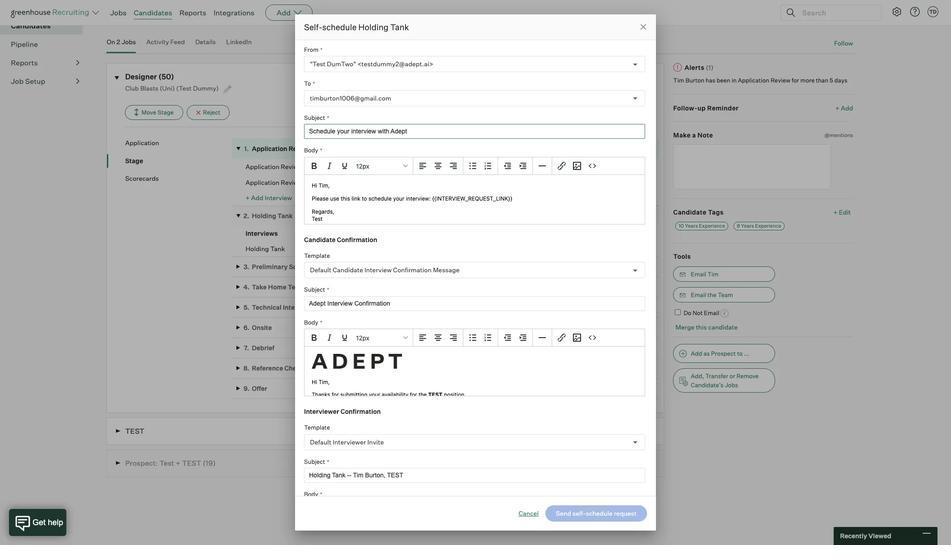 Task type: locate. For each thing, give the bounding box(es) containing it.
screen
[[289, 263, 311, 271]]

jobs link
[[110, 8, 127, 17]]

0 vertical spatial jobs
[[110, 8, 127, 17]]

1 vertical spatial 12px
[[356, 334, 370, 342]]

test right prospect:
[[159, 459, 174, 468]]

0 vertical spatial application review
[[246, 163, 302, 171]]

test left (19)
[[182, 459, 201, 468]]

subject for default candidate interview confirmation message
[[304, 286, 325, 293]]

2 12px button from the top
[[353, 330, 411, 346]]

2 vertical spatial subject
[[304, 458, 325, 466]]

not
[[693, 309, 703, 317]]

been
[[717, 77, 731, 84]]

email right not
[[704, 309, 720, 317]]

1 vertical spatial interview
[[365, 266, 392, 274]]

12px button for default candidate interview confirmation message
[[353, 330, 411, 346]]

interview for candidate
[[365, 266, 392, 274]]

1 template from the top
[[304, 252, 330, 259]]

subject for default interviewer invite
[[304, 458, 325, 466]]

7.
[[244, 344, 249, 352]]

confirmation
[[337, 236, 377, 244], [393, 266, 432, 274], [341, 408, 381, 416]]

test up prospect:
[[125, 427, 144, 436]]

1 vertical spatial holding
[[252, 212, 276, 220]]

1 application review from the top
[[246, 163, 302, 171]]

1 horizontal spatial years
[[741, 223, 754, 229]]

reports down pipeline
[[11, 58, 38, 67]]

1 vertical spatial reports
[[11, 58, 38, 67]]

tim inside button
[[708, 271, 719, 278]]

tank down + add interview link
[[278, 212, 293, 220]]

on 2 jobs link
[[107, 38, 136, 51]]

invite
[[368, 439, 384, 446]]

555-
[[199, 8, 214, 16], [214, 8, 228, 16]]

12px button
[[353, 158, 411, 174], [353, 330, 411, 346]]

none text field inside self-schedule holding tank dialog
[[304, 124, 645, 139]]

1 vertical spatial test
[[159, 459, 174, 468]]

1 vertical spatial 12px group
[[305, 329, 645, 347]]

tags
[[708, 208, 724, 216]]

0 vertical spatial template
[[304, 252, 330, 259]]

0 horizontal spatial experience
[[699, 223, 725, 229]]

timburton1006@gmail.com
[[107, 8, 188, 16], [310, 94, 391, 102]]

2 body from the top
[[304, 319, 318, 326]]

experience
[[699, 223, 725, 229], [755, 223, 782, 229]]

0 vertical spatial 12px
[[356, 162, 370, 170]]

email tim button
[[674, 267, 776, 282]]

blasts
[[140, 84, 158, 92]]

move stage
[[141, 109, 174, 116]]

1 body from the top
[[304, 147, 318, 154]]

(uni)
[[160, 84, 175, 92]]

interviewer left invite
[[333, 439, 366, 446]]

experience right 8
[[755, 223, 782, 229]]

0 horizontal spatial years
[[685, 223, 698, 229]]

days)
[[639, 428, 655, 435]]

holding tank
[[246, 245, 285, 253]]

2 vertical spatial body
[[304, 491, 318, 498]]

linkedin link
[[226, 38, 252, 51]]

self-schedule holding tank dialog
[[295, 0, 656, 546]]

0 horizontal spatial a
[[120, 19, 124, 27]]

1 vertical spatial subject
[[304, 286, 325, 293]]

years for 8
[[741, 223, 754, 229]]

review up + add interview
[[281, 179, 302, 186]]

0 vertical spatial a
[[120, 19, 124, 27]]

test
[[288, 283, 301, 291], [159, 459, 174, 468]]

0 vertical spatial interview
[[265, 194, 292, 202]]

collect feedback
[[428, 163, 478, 170]]

headline
[[125, 19, 150, 27]]

1 12px button from the top
[[353, 158, 411, 174]]

candidate up 'screen'
[[304, 236, 336, 244]]

take
[[252, 283, 267, 291]]

(test
[[176, 84, 192, 92]]

6. onsite
[[244, 324, 272, 332]]

holding down interviews
[[246, 245, 269, 253]]

+ up 2.
[[246, 194, 250, 202]]

2 default from the top
[[310, 439, 331, 446]]

2 experience from the left
[[755, 223, 782, 229]]

1 vertical spatial default
[[310, 439, 331, 446]]

1 12px group from the top
[[305, 157, 645, 175]]

subject down default interviewer invite
[[304, 458, 325, 466]]

candidates link down greenhouse recruiting "image"
[[11, 20, 79, 31]]

1.
[[244, 145, 249, 152]]

home
[[268, 283, 287, 291]]

+
[[836, 104, 840, 112], [246, 194, 250, 202], [834, 208, 838, 216], [176, 459, 181, 468]]

0 vertical spatial candidates link
[[134, 8, 172, 17]]

1 vertical spatial candidates
[[11, 21, 51, 30]]

holding right 2.
[[252, 212, 276, 220]]

None text field
[[674, 144, 832, 189], [304, 296, 645, 311], [304, 469, 645, 483], [674, 144, 832, 189], [304, 296, 645, 311], [304, 469, 645, 483]]

1 12px from the top
[[356, 162, 370, 170]]

1 vertical spatial email
[[691, 291, 707, 299]]

1 vertical spatial reports link
[[11, 57, 79, 68]]

jobs right 2 on the top
[[122, 38, 136, 46]]

alerts
[[685, 63, 705, 71]]

1 subject from the top
[[304, 114, 325, 121]]

default down candidate confirmation at top
[[310, 266, 331, 274]]

experience down tags
[[699, 223, 725, 229]]

add button
[[265, 5, 313, 21]]

None text field
[[304, 124, 645, 139]]

0 vertical spatial tim
[[674, 77, 685, 84]]

0 horizontal spatial stage
[[125, 157, 143, 165]]

2. holding tank
[[244, 212, 293, 220]]

1 vertical spatial template
[[304, 424, 330, 432]]

add down the jobs link
[[107, 19, 119, 27]]

view
[[484, 164, 496, 170]]

a for make
[[693, 131, 696, 139]]

1 horizontal spatial timburton1006@gmail.com
[[310, 94, 391, 102]]

add right (gmt-
[[277, 8, 291, 17]]

candidates link
[[134, 8, 172, 17], [11, 20, 79, 31]]

0 vertical spatial interviewer
[[304, 408, 339, 416]]

more
[[801, 77, 815, 84]]

email inside button
[[691, 271, 707, 278]]

1 vertical spatial 12px button
[[353, 330, 411, 346]]

add left as
[[691, 350, 703, 357]]

1 vertical spatial application review
[[246, 179, 302, 186]]

2 vertical spatial email
[[704, 309, 720, 317]]

7. debrief
[[244, 344, 275, 352]]

subject
[[304, 114, 325, 121], [304, 286, 325, 293], [304, 458, 325, 466]]

1 horizontal spatial test
[[288, 283, 301, 291]]

+ left edit
[[834, 208, 838, 216]]

1 horizontal spatial candidates link
[[134, 8, 172, 17]]

+ for + edit
[[834, 208, 838, 216]]

1 vertical spatial body
[[304, 319, 318, 326]]

0 vertical spatial holding
[[359, 22, 389, 32]]

tank
[[390, 22, 409, 32], [278, 212, 293, 220], [270, 245, 285, 253]]

jobs
[[110, 8, 127, 17], [122, 38, 136, 46], [725, 382, 738, 389]]

1 vertical spatial debrief
[[604, 428, 626, 435]]

email inside "button"
[[691, 291, 707, 299]]

candidates down sourcing
[[11, 21, 51, 30]]

12px
[[356, 162, 370, 170], [356, 334, 370, 342]]

sourcing link
[[11, 2, 79, 13]]

template down 'interviewer confirmation'
[[304, 424, 330, 432]]

follow-
[[674, 104, 698, 112]]

candidates up headline
[[134, 8, 172, 17]]

years right 10
[[685, 223, 698, 229]]

1 horizontal spatial a
[[693, 131, 696, 139]]

tim left "burton"
[[674, 77, 685, 84]]

experience for 10 years experience
[[699, 223, 725, 229]]

12px group for default candidate interview confirmation message
[[305, 329, 645, 347]]

1 horizontal spatial candidates
[[134, 8, 172, 17]]

email tim
[[691, 271, 719, 278]]

reject button
[[187, 105, 230, 120]]

1 vertical spatial tim
[[708, 271, 719, 278]]

9. offer
[[244, 385, 267, 393]]

interviewer confirmation
[[304, 408, 381, 416]]

merge
[[676, 324, 695, 331]]

0 horizontal spatial reports
[[11, 58, 38, 67]]

1 vertical spatial candidate
[[304, 236, 336, 244]]

details link
[[195, 38, 216, 51]]

reports link
[[179, 8, 206, 17], [11, 57, 79, 68]]

candidate for candidate confirmation
[[304, 236, 336, 244]]

timburton1006@gmail.com down dumtwo"
[[310, 94, 391, 102]]

+ for + add
[[836, 104, 840, 112]]

do not email
[[684, 309, 720, 317]]

0 vertical spatial confirmation
[[337, 236, 377, 244]]

2 12px toolbar from the top
[[305, 329, 413, 347]]

candidate down candidate confirmation at top
[[333, 266, 363, 274]]

555- left the 'integrations'
[[199, 8, 214, 16]]

team
[[718, 291, 733, 299]]

add inside button
[[691, 350, 703, 357]]

0 horizontal spatial candidates
[[11, 21, 51, 30]]

confirmation up default candidate interview confirmation message
[[337, 236, 377, 244]]

2 12px group from the top
[[305, 329, 645, 347]]

reports link up details
[[179, 8, 206, 17]]

1 horizontal spatial debrief
[[604, 428, 626, 435]]

0 vertical spatial reports
[[179, 8, 206, 17]]

experience inside "link"
[[755, 223, 782, 229]]

setup
[[25, 77, 45, 86]]

pipeline link
[[11, 39, 79, 50]]

message
[[433, 266, 460, 274]]

3. preliminary screen
[[244, 263, 311, 271]]

candidate's
[[691, 382, 724, 389]]

0 vertical spatial 12px button
[[353, 158, 411, 174]]

4.
[[243, 283, 250, 291]]

0 horizontal spatial tim
[[674, 77, 685, 84]]

default down 'interviewer confirmation'
[[310, 439, 331, 446]]

a left note at the right of page
[[693, 131, 696, 139]]

candidates link for sourcing link
[[11, 20, 79, 31]]

stage up scorecards
[[125, 157, 143, 165]]

1 horizontal spatial tim
[[708, 271, 719, 278]]

days
[[835, 77, 848, 84]]

candidate
[[709, 324, 738, 331]]

debrief
[[252, 344, 275, 352], [604, 428, 626, 435]]

2 years from the left
[[741, 223, 754, 229]]

jobs down or
[[725, 382, 738, 389]]

jobs inside add, transfer or remove candidate's jobs
[[725, 382, 738, 389]]

application link
[[125, 139, 232, 147]]

candidate up 10
[[674, 208, 707, 216]]

0 vertical spatial body
[[304, 147, 318, 154]]

test
[[125, 427, 144, 436], [182, 459, 201, 468]]

email left the
[[691, 291, 707, 299]]

reports
[[179, 8, 206, 17], [11, 58, 38, 67]]

0 horizontal spatial timburton1006@gmail.com
[[107, 8, 188, 16]]

years right 8
[[741, 223, 754, 229]]

3.
[[244, 263, 249, 271]]

tank up <testdummy2@adept.ai>
[[390, 22, 409, 32]]

application up + add interview
[[246, 179, 280, 186]]

confirmation for candidate confirmation
[[337, 236, 377, 244]]

template for default interviewer invite
[[304, 424, 330, 432]]

designer (50)
[[125, 72, 174, 81]]

(oct
[[613, 460, 626, 468]]

1 horizontal spatial stage
[[158, 109, 174, 116]]

+ up @mentions
[[836, 104, 840, 112]]

0 vertical spatial reports link
[[179, 8, 206, 17]]

stage right move
[[158, 109, 174, 116]]

a down the jobs link
[[120, 19, 124, 27]]

0 vertical spatial 12px toolbar
[[305, 157, 413, 175]]

toolbar
[[413, 157, 464, 175], [464, 157, 498, 175], [498, 157, 533, 175], [552, 157, 602, 175], [413, 329, 464, 347], [464, 329, 498, 347], [498, 329, 533, 347], [552, 329, 602, 347]]

0 vertical spatial tank
[[390, 22, 409, 32]]

body for default candidate interview confirmation message
[[304, 319, 318, 326]]

0 vertical spatial email
[[691, 271, 707, 278]]

confirmation up default interviewer invite
[[341, 408, 381, 416]]

12px toolbar
[[305, 157, 413, 175], [305, 329, 413, 347]]

+ for + add interview
[[246, 194, 250, 202]]

1 vertical spatial stage
[[125, 157, 143, 165]]

template up 'screen'
[[304, 252, 330, 259]]

2 vertical spatial jobs
[[725, 382, 738, 389]]

years inside "link"
[[741, 223, 754, 229]]

in
[[732, 77, 737, 84]]

1 vertical spatial interviewer
[[333, 439, 366, 446]]

0 vertical spatial candidate
[[674, 208, 707, 216]]

email for email the team
[[691, 291, 707, 299]]

job
[[11, 77, 24, 86]]

interviewer up default interviewer invite
[[304, 408, 339, 416]]

1 horizontal spatial reports link
[[179, 8, 206, 17]]

candidates link for the jobs link
[[134, 8, 172, 17]]

1 horizontal spatial experience
[[755, 223, 782, 229]]

0 vertical spatial default
[[310, 266, 331, 274]]

2 555- from the left
[[214, 8, 228, 16]]

3 subject from the top
[[304, 458, 325, 466]]

greenhouse recruiting image
[[11, 7, 92, 18]]

0 horizontal spatial candidates link
[[11, 20, 79, 31]]

1 vertical spatial timburton1006@gmail.com
[[310, 94, 391, 102]]

subject up (current
[[304, 114, 325, 121]]

555- up details
[[214, 8, 228, 16]]

0 vertical spatial subject
[[304, 114, 325, 121]]

2 12px from the top
[[356, 334, 370, 342]]

test right the home
[[288, 283, 301, 291]]

candidates
[[134, 8, 172, 17], [11, 21, 51, 30]]

reports link up job setup link at the top
[[11, 57, 79, 68]]

default interviewer invite
[[310, 439, 384, 446]]

2.
[[244, 212, 249, 220]]

email up email the team
[[691, 271, 707, 278]]

subject down 'screen'
[[304, 286, 325, 293]]

3 body from the top
[[304, 491, 318, 498]]

jobs up add a headline
[[110, 8, 127, 17]]

2 subject from the top
[[304, 286, 325, 293]]

+ edit link
[[832, 206, 854, 218]]

confirmation left the message
[[393, 266, 432, 274]]

tim burton has been in application review for more than 5 days
[[674, 77, 848, 84]]

10
[[679, 223, 684, 229]]

0 vertical spatial test
[[288, 283, 301, 291]]

1 years from the left
[[685, 223, 698, 229]]

0 vertical spatial stage
[[158, 109, 174, 116]]

0 vertical spatial timburton1006@gmail.com
[[107, 8, 188, 16]]

add inside popup button
[[277, 8, 291, 17]]

interview inside self-schedule holding tank dialog
[[365, 266, 392, 274]]

stage inside stage link
[[125, 157, 143, 165]]

tank up 3. preliminary screen
[[270, 245, 285, 253]]

1 default from the top
[[310, 266, 331, 274]]

0 horizontal spatial test
[[125, 427, 144, 436]]

tim up the
[[708, 271, 719, 278]]

0 vertical spatial 12px group
[[305, 157, 645, 175]]

timburton1006@gmail.com inside self-schedule holding tank dialog
[[310, 94, 391, 102]]

0 vertical spatial candidates
[[134, 8, 172, 17]]

application down move
[[125, 139, 159, 147]]

(oct 18, 2023)
[[613, 460, 655, 468]]

experience for 8 years experience
[[755, 223, 782, 229]]

1 vertical spatial 12px toolbar
[[305, 329, 413, 347]]

0 horizontal spatial debrief
[[252, 344, 275, 352]]

candidates link up headline
[[134, 8, 172, 17]]

feed
[[170, 38, 185, 46]]

email the team
[[691, 291, 733, 299]]

0 vertical spatial test
[[125, 427, 144, 436]]

template for default candidate interview confirmation message
[[304, 252, 330, 259]]

timburton1006@gmail.com up headline
[[107, 8, 188, 16]]

cancel
[[519, 510, 539, 518]]

reports up details
[[179, 8, 206, 17]]

2 vertical spatial interview
[[283, 304, 312, 311]]

1 experience from the left
[[699, 223, 725, 229]]

for
[[792, 77, 800, 84]]

debrief left (39
[[604, 428, 626, 435]]

1 12px toolbar from the top
[[305, 157, 413, 175]]

debrief right "7."
[[252, 344, 275, 352]]

1 vertical spatial candidates link
[[11, 20, 79, 31]]

2 vertical spatial confirmation
[[341, 408, 381, 416]]

club
[[125, 84, 139, 92]]

12px group
[[305, 157, 645, 175], [305, 329, 645, 347]]

recently viewed
[[840, 533, 892, 540]]

2 template from the top
[[304, 424, 330, 432]]

1 horizontal spatial test
[[182, 459, 201, 468]]

12px toolbar for timburton1006@gmail.com
[[305, 157, 413, 175]]

1 vertical spatial a
[[693, 131, 696, 139]]

integrations
[[214, 8, 255, 17]]

configure image
[[892, 6, 903, 17]]

cancel link
[[519, 510, 539, 519]]

holding right schedule
[[359, 22, 389, 32]]



Task type: vqa. For each thing, say whether or not it's contained in the screenshot.
Referral
no



Task type: describe. For each thing, give the bounding box(es) containing it.
+ add interview
[[246, 194, 292, 202]]

details
[[195, 38, 216, 46]]

5
[[830, 77, 834, 84]]

1 555- from the left
[[199, 8, 214, 16]]

tank inside dialog
[[390, 22, 409, 32]]

job setup
[[11, 77, 45, 86]]

edit
[[839, 208, 851, 216]]

+ add
[[836, 104, 854, 112]]

make a note
[[674, 131, 713, 139]]

td
[[930, 9, 937, 15]]

collect feedback link
[[428, 163, 478, 170]]

@mentions link
[[825, 131, 854, 140]]

12px button for timburton1006@gmail.com
[[353, 158, 411, 174]]

2 vertical spatial candidate
[[333, 266, 363, 274]]

this
[[696, 324, 707, 331]]

tools
[[674, 253, 691, 260]]

add a headline
[[107, 19, 150, 27]]

07:00)
[[275, 8, 296, 16]]

move
[[141, 109, 156, 116]]

stage inside move stage button
[[158, 109, 174, 116]]

(39
[[627, 428, 637, 435]]

...
[[744, 350, 750, 357]]

+ edit
[[834, 208, 851, 216]]

as
[[704, 350, 710, 357]]

collect
[[428, 163, 448, 170]]

12px group for timburton1006@gmail.com
[[305, 157, 645, 175]]

1 vertical spatial tank
[[278, 212, 293, 220]]

2 application review from the top
[[246, 179, 302, 186]]

<testdummy2@adept.ai>
[[358, 60, 434, 68]]

0 vertical spatial debrief
[[252, 344, 275, 352]]

add as prospect to ... button
[[674, 344, 776, 363]]

move stage button
[[125, 105, 183, 120]]

1 vertical spatial confirmation
[[393, 266, 432, 274]]

scorecards link
[[125, 174, 232, 183]]

debrief (39 days)
[[604, 428, 655, 435]]

prospect
[[711, 350, 736, 357]]

candidates inside candidates link
[[11, 21, 51, 30]]

the
[[708, 291, 717, 299]]

add for add a headline
[[107, 19, 119, 27]]

candidate confirmation
[[304, 236, 377, 244]]

(1)
[[706, 63, 714, 71]]

Do Not Email checkbox
[[675, 309, 681, 315]]

(gmt-
[[255, 8, 275, 16]]

view application link
[[481, 163, 527, 172]]

review left (current
[[289, 145, 311, 152]]

resume
[[331, 8, 355, 16]]

up
[[698, 104, 706, 112]]

add, transfer or remove candidate's jobs button
[[674, 369, 776, 393]]

to
[[304, 80, 311, 87]]

interview for add
[[265, 194, 292, 202]]

add, transfer or remove candidate's jobs
[[691, 373, 759, 389]]

on
[[107, 38, 115, 46]]

recently
[[840, 533, 868, 540]]

9.
[[244, 385, 249, 393]]

dumtwo"
[[327, 60, 356, 68]]

job setup link
[[11, 76, 79, 87]]

td button
[[926, 5, 941, 19]]

1 vertical spatial test
[[182, 459, 201, 468]]

application down the 1.
[[246, 163, 280, 171]]

review left for
[[771, 77, 791, 84]]

a for add
[[120, 19, 124, 27]]

note
[[698, 131, 713, 139]]

add for add as prospect to ...
[[691, 350, 703, 357]]

preliminary
[[252, 263, 288, 271]]

scorecards
[[125, 175, 159, 182]]

2023)
[[637, 460, 655, 468]]

@mentions
[[825, 132, 854, 139]]

arizona
[[297, 8, 320, 16]]

0 horizontal spatial reports link
[[11, 57, 79, 68]]

dummy)
[[193, 84, 219, 92]]

2 vertical spatial holding
[[246, 245, 269, 253]]

stage link
[[125, 156, 232, 165]]

feedback
[[450, 163, 478, 170]]

confirmation for interviewer confirmation
[[341, 408, 381, 416]]

self-schedule holding tank
[[304, 22, 409, 32]]

+ left (19)
[[176, 459, 181, 468]]

2 vertical spatial tank
[[270, 245, 285, 253]]

"test
[[310, 60, 326, 68]]

alerts (1)
[[685, 63, 714, 71]]

8. reference check
[[244, 365, 304, 372]]

body for timburton1006@gmail.com
[[304, 147, 318, 154]]

add down the days
[[841, 104, 854, 112]]

6.
[[244, 324, 250, 332]]

schedule
[[322, 22, 357, 32]]

viewed
[[869, 533, 892, 540]]

integrations link
[[214, 8, 255, 17]]

2
[[117, 38, 120, 46]]

candidate for candidate tags
[[674, 208, 707, 216]]

reject
[[203, 109, 220, 116]]

1. application review (current stage)
[[244, 145, 361, 152]]

merge this candidate
[[676, 324, 738, 331]]

interview for technical
[[283, 304, 312, 311]]

8.
[[244, 365, 250, 372]]

follow-up reminder
[[674, 104, 739, 112]]

has
[[706, 77, 716, 84]]

onsite
[[252, 324, 272, 332]]

1 horizontal spatial reports
[[179, 8, 206, 17]]

application right in
[[738, 77, 770, 84]]

(19)
[[203, 459, 216, 468]]

12px for default candidate interview confirmation message
[[356, 334, 370, 342]]

activity feed link
[[146, 38, 185, 51]]

self-
[[304, 22, 322, 32]]

default for default interviewer invite
[[310, 439, 331, 446]]

review down 1. application review (current stage)
[[281, 163, 302, 171]]

8
[[737, 223, 740, 229]]

Search text field
[[800, 6, 873, 19]]

add up 2. holding tank
[[251, 194, 263, 202]]

timburton1006@gmail.com link
[[107, 8, 188, 16]]

transfer
[[706, 373, 729, 380]]

subject for timburton1006@gmail.com
[[304, 114, 325, 121]]

candidate tags
[[674, 208, 724, 216]]

add,
[[691, 373, 704, 380]]

default candidate interview confirmation message
[[310, 266, 460, 274]]

12px for timburton1006@gmail.com
[[356, 162, 370, 170]]

1 vertical spatial jobs
[[122, 38, 136, 46]]

12px toolbar for default candidate interview confirmation message
[[305, 329, 413, 347]]

0 horizontal spatial test
[[159, 459, 174, 468]]

holding inside dialog
[[359, 22, 389, 32]]

application right the 1.
[[252, 145, 287, 152]]

prospect:
[[125, 459, 158, 468]]

years for 10
[[685, 223, 698, 229]]

activity feed
[[146, 38, 185, 46]]

email for email tim
[[691, 271, 707, 278]]

reminder
[[708, 104, 739, 112]]

add for add
[[277, 8, 291, 17]]

application right view
[[497, 164, 523, 170]]

default for default candidate interview confirmation message
[[310, 266, 331, 274]]



